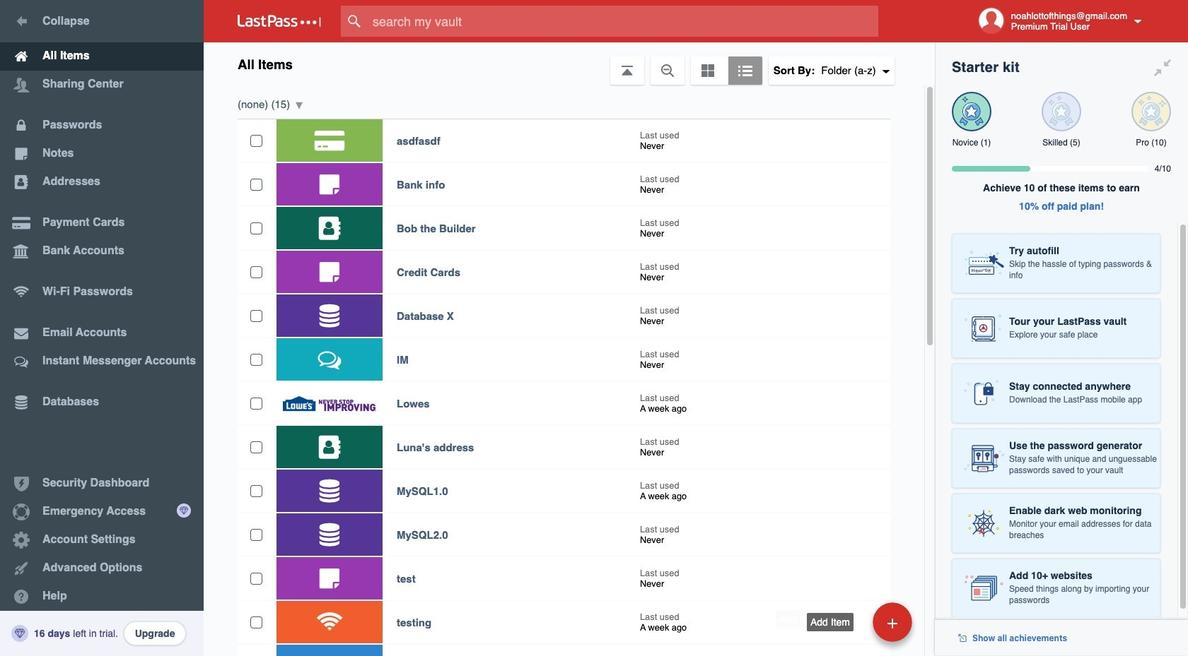 Task type: describe. For each thing, give the bounding box(es) containing it.
new item navigation
[[776, 579, 921, 657]]

Search search field
[[341, 6, 906, 37]]

vault options navigation
[[204, 42, 935, 85]]



Task type: locate. For each thing, give the bounding box(es) containing it.
search my vault text field
[[341, 6, 906, 37]]

lastpass image
[[238, 15, 321, 28]]

main navigation navigation
[[0, 0, 204, 657]]



Task type: vqa. For each thing, say whether or not it's contained in the screenshot.
'New item' image
no



